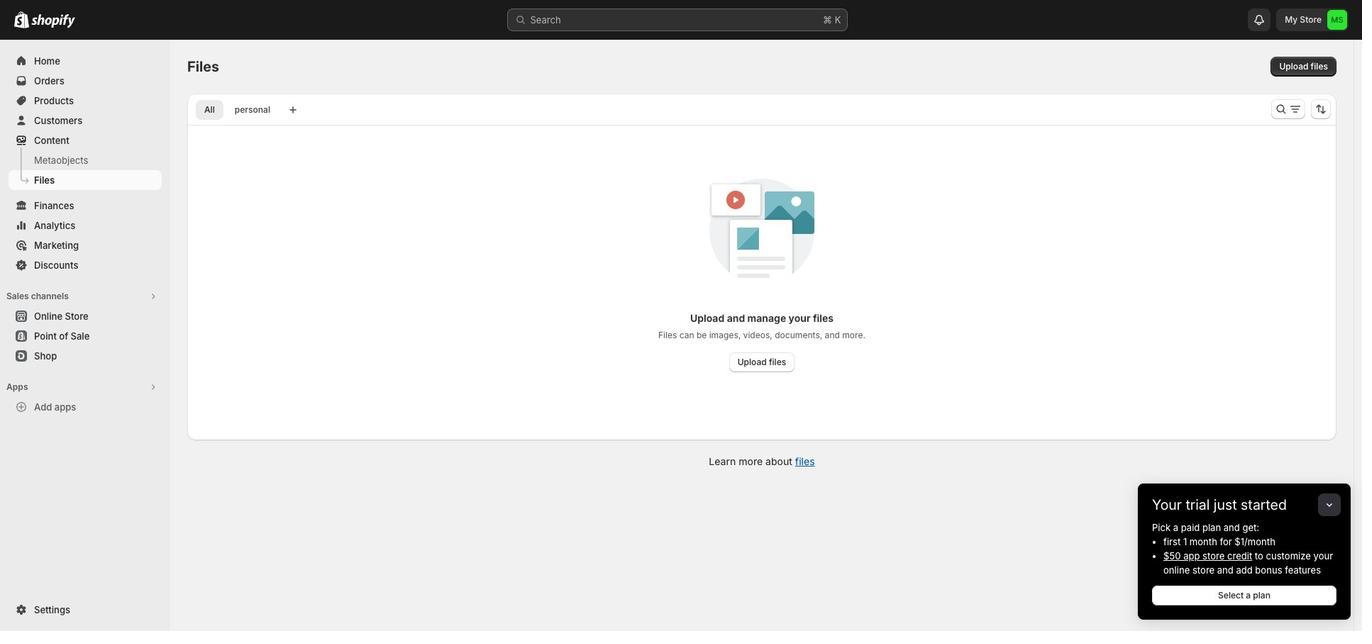 Task type: vqa. For each thing, say whether or not it's contained in the screenshot.
My Store Icon
yes



Task type: describe. For each thing, give the bounding box(es) containing it.
0 horizontal spatial shopify image
[[14, 11, 29, 28]]



Task type: locate. For each thing, give the bounding box(es) containing it.
shopify image
[[14, 11, 29, 28], [31, 14, 75, 28]]

1 horizontal spatial shopify image
[[31, 14, 75, 28]]

my store image
[[1328, 10, 1348, 30]]

tab list
[[193, 99, 282, 120]]



